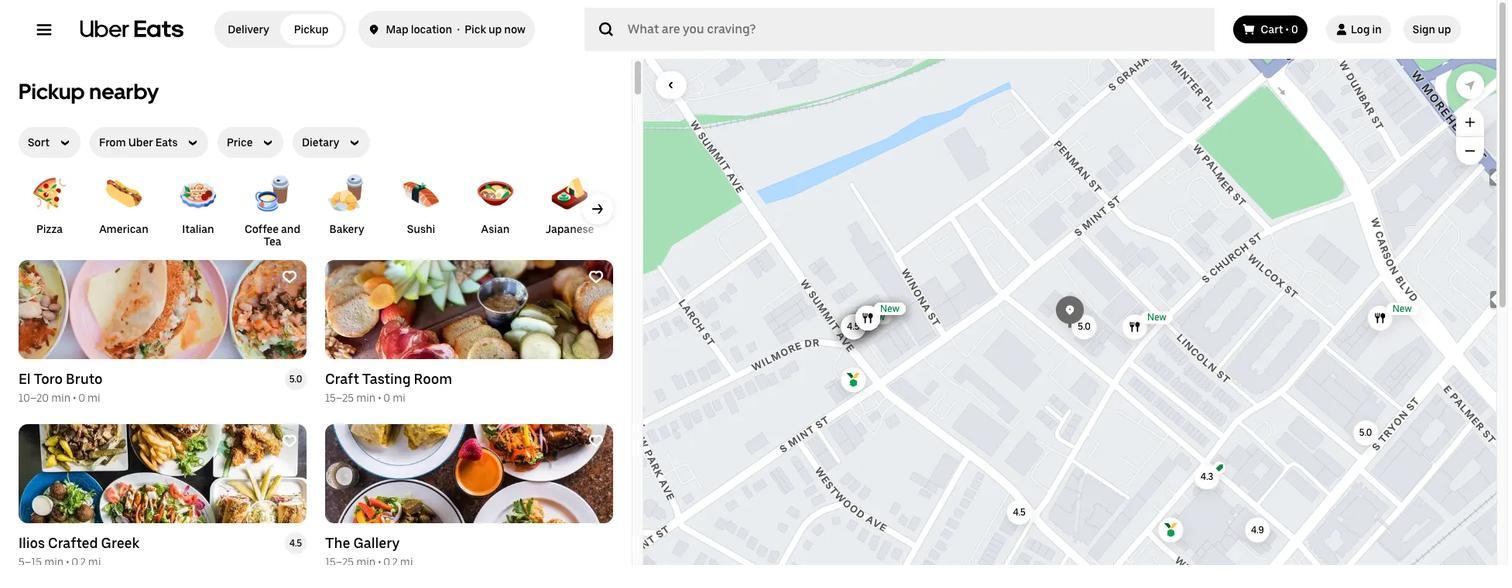Task type: locate. For each thing, give the bounding box(es) containing it.
uber
[[128, 136, 153, 149]]

0 horizontal spatial •
[[457, 23, 460, 36]]

log in
[[1351, 23, 1382, 36]]

Pickup radio
[[280, 14, 343, 45]]

0 vertical spatial pickup
[[294, 23, 329, 36]]

map location • pick up now
[[386, 23, 526, 36]]

delivery
[[228, 23, 269, 36]]

add to favorites image
[[589, 269, 604, 285], [589, 434, 604, 449]]

0 horizontal spatial up
[[489, 23, 502, 36]]

sort button
[[19, 127, 81, 158]]

up left the now at the left top
[[489, 23, 502, 36]]

coffee and tea link
[[242, 170, 304, 248]]

0 horizontal spatial 4.5
[[847, 322, 860, 333]]

4.4
[[847, 322, 860, 333]]

0 vertical spatial 4.5
[[847, 322, 860, 333]]

sushi
[[407, 223, 435, 235]]

0
[[1292, 23, 1299, 36]]

1 horizontal spatial •
[[1286, 23, 1289, 36]]

pickup up the sort button
[[19, 78, 85, 105]]

1 vertical spatial pickup
[[19, 78, 85, 105]]

add to favorites image
[[282, 269, 297, 285], [282, 434, 297, 449]]

nearby
[[89, 78, 159, 105]]

asian link
[[465, 170, 527, 235]]

bakery link
[[316, 170, 378, 235]]

0 vertical spatial add to favorites image
[[282, 269, 297, 285]]

5.0
[[1078, 322, 1091, 333], [1360, 428, 1373, 439]]

deliver to image
[[367, 20, 380, 39]]

4.6
[[847, 322, 860, 333]]

pizza
[[36, 223, 63, 235]]

1 vertical spatial add to favorites image
[[589, 434, 604, 449]]

1 vertical spatial 5.0
[[1360, 428, 1373, 439]]

0 vertical spatial add to favorites image
[[589, 269, 604, 285]]

pickup for pickup
[[294, 23, 329, 36]]

1 vertical spatial add to favorites image
[[282, 434, 297, 449]]

pickup
[[294, 23, 329, 36], [19, 78, 85, 105]]

american
[[99, 223, 149, 235]]

0 vertical spatial 5.0
[[1078, 322, 1091, 333]]

pickup inside option
[[294, 23, 329, 36]]

tea
[[264, 235, 282, 248]]

from uber eats button
[[90, 127, 208, 158]]

1 horizontal spatial pickup
[[294, 23, 329, 36]]

cart • 0
[[1261, 23, 1299, 36]]

dietary
[[302, 136, 339, 149]]

up right sign at the top of page
[[1438, 23, 1452, 36]]

1 horizontal spatial 5.0
[[1360, 428, 1373, 439]]

from
[[99, 136, 126, 149]]

sign up
[[1413, 23, 1452, 36]]

pickup nearby
[[19, 78, 159, 105]]

1 horizontal spatial up
[[1438, 23, 1452, 36]]

• left the 0
[[1286, 23, 1289, 36]]

1 add to favorites image from the top
[[282, 269, 297, 285]]

asian
[[481, 223, 510, 235]]

pick
[[465, 23, 486, 36]]

in
[[1373, 23, 1382, 36]]

4.5
[[847, 322, 860, 333], [1013, 507, 1026, 518]]

new
[[881, 304, 900, 314], [881, 304, 900, 314], [881, 304, 900, 314], [881, 304, 900, 314], [881, 304, 900, 314], [881, 304, 900, 314], [1393, 304, 1412, 314], [866, 312, 885, 323], [866, 312, 885, 323], [866, 312, 885, 323], [1148, 312, 1167, 323]]

japanese
[[546, 223, 594, 235]]

• left pick
[[457, 23, 460, 36]]

bakery
[[330, 223, 364, 235]]

log
[[1351, 23, 1370, 36]]

up
[[489, 23, 502, 36], [1438, 23, 1452, 36]]

uber eats home image
[[79, 20, 183, 39]]

sign
[[1413, 23, 1436, 36]]

italian link
[[167, 170, 229, 235]]

•
[[457, 23, 460, 36], [1286, 23, 1289, 36]]

0 horizontal spatial pickup
[[19, 78, 85, 105]]

pickup left the deliver to image
[[294, 23, 329, 36]]

pizza link
[[19, 170, 81, 235]]

1 vertical spatial 4.5
[[1013, 507, 1026, 518]]

japanese link
[[539, 170, 601, 235]]

american link
[[93, 170, 155, 235]]

price button
[[218, 127, 283, 158]]

What are you craving? text field
[[628, 14, 1196, 45]]

2 up from the left
[[1438, 23, 1452, 36]]



Task type: describe. For each thing, give the bounding box(es) containing it.
from uber eats
[[99, 136, 178, 149]]

now
[[504, 23, 526, 36]]

1 • from the left
[[457, 23, 460, 36]]

3.6
[[847, 322, 860, 333]]

4.7
[[847, 322, 860, 333]]

up inside sign up link
[[1438, 23, 1452, 36]]

Delivery radio
[[217, 14, 280, 45]]

eats
[[155, 136, 178, 149]]

1 up from the left
[[489, 23, 502, 36]]

sign up link
[[1404, 15, 1461, 43]]

dietary button
[[293, 127, 370, 158]]

sushi link
[[390, 170, 452, 235]]

4.3
[[1201, 472, 1214, 483]]

2 add to favorites image from the top
[[282, 434, 297, 449]]

map
[[386, 23, 409, 36]]

map element
[[644, 59, 1497, 565]]

0 horizontal spatial 5.0
[[1078, 322, 1091, 333]]

1 horizontal spatial 4.5
[[1013, 507, 1026, 518]]

2 • from the left
[[1286, 23, 1289, 36]]

coffee and tea
[[245, 223, 301, 248]]

pickup for pickup nearby
[[19, 78, 85, 105]]

2 add to favorites image from the top
[[589, 434, 604, 449]]

coffee
[[245, 223, 279, 235]]

italian
[[182, 223, 214, 235]]

1 add to favorites image from the top
[[589, 269, 604, 285]]

price
[[227, 136, 253, 149]]

Search for restaurant or cuisine search field
[[585, 8, 1215, 51]]

main navigation menu image
[[36, 22, 51, 37]]

sort
[[28, 136, 50, 149]]

4.9
[[1251, 525, 1264, 536]]

and
[[281, 223, 301, 235]]

log in link
[[1327, 15, 1391, 43]]

location
[[411, 23, 452, 36]]

cart
[[1261, 23, 1284, 36]]



Task type: vqa. For each thing, say whether or not it's contained in the screenshot.
Rating
no



